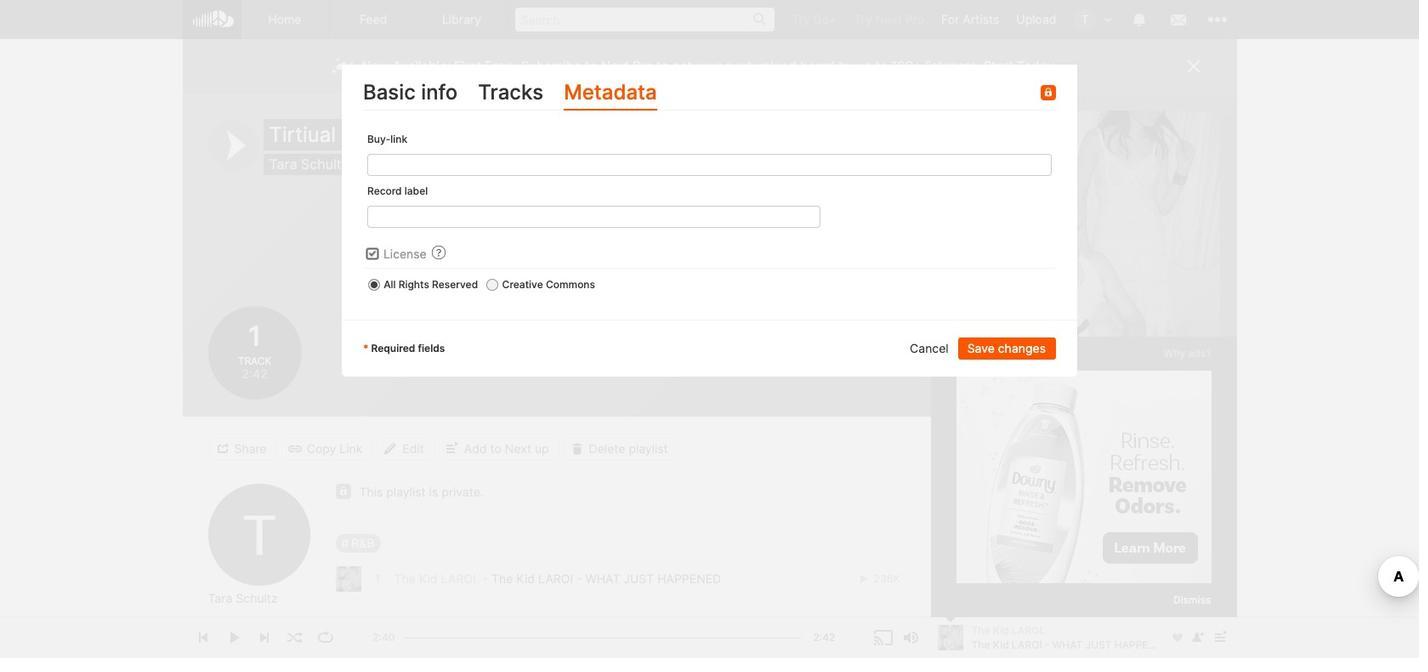 Task type: describe. For each thing, give the bounding box(es) containing it.
copy link button
[[281, 437, 373, 460]]

r&b link
[[335, 534, 381, 553]]

1 for 1 track 2:42
[[246, 320, 264, 353]]

metadata
[[564, 80, 657, 105]]

all
[[384, 278, 396, 291]]

edit
[[402, 441, 424, 455]]

upload image
[[1044, 352, 1122, 366]]

policy
[[1077, 555, 1106, 568]]

0 vertical spatial next
[[875, 12, 902, 26]]

1 track 2:42
[[238, 320, 271, 381]]

creative
[[502, 278, 543, 291]]

label
[[405, 185, 428, 197]]

laroi
[[538, 571, 573, 586]]

required
[[371, 342, 415, 354]]

Buy-link text field
[[367, 154, 1052, 176]]

playlist for this
[[386, 485, 426, 499]]

cookie manager link
[[1117, 555, 1197, 568]]

delete playlist
[[589, 441, 668, 455]]

copy link
[[307, 441, 362, 455]]

1 - from the left
[[483, 571, 488, 586]]

try next pro
[[854, 12, 924, 26]]

the kid laroi. link
[[394, 571, 479, 586]]

save
[[967, 341, 995, 355]]

try next pro link
[[845, 0, 933, 38]]

basic info
[[363, 80, 458, 105]]

link
[[391, 133, 407, 146]]

the kid laroi. - the kid laroi - what just happened
[[394, 571, 721, 586]]

1 to from the left
[[585, 58, 597, 74]]

metadata link
[[564, 77, 657, 111]]

feed link
[[329, 0, 418, 39]]

reserved
[[432, 278, 478, 291]]

go+
[[813, 12, 837, 26]]

imprint link
[[956, 569, 991, 582]]

cookie policy link
[[1040, 555, 1106, 568]]

commons
[[546, 278, 595, 291]]

charts
[[1125, 569, 1158, 582]]

3 to from the left
[[875, 58, 888, 74]]

0 horizontal spatial tara
[[208, 591, 233, 605]]

what
[[585, 571, 620, 586]]

save changes button
[[958, 337, 1056, 359]]

save changes
[[967, 341, 1046, 355]]

charts link
[[1125, 569, 1158, 582]]

for artists
[[941, 12, 999, 26]]

basic
[[363, 80, 416, 105]]

library
[[442, 12, 481, 26]]

delete playlist button
[[563, 437, 678, 460]]

changes
[[998, 341, 1046, 355]]

basic info link
[[363, 77, 458, 111]]

Search search field
[[515, 8, 775, 31]]

artist resources
[[1001, 569, 1082, 582]]

the kid laroi - what just happened link
[[491, 571, 721, 586]]

tirtiual
[[269, 122, 336, 147]]

all rights reserved
[[384, 278, 478, 291]]

today
[[1017, 58, 1054, 74]]

first
[[454, 58, 481, 74]]

home link
[[241, 0, 329, 39]]

cancel
[[910, 341, 949, 355]]

1 the from the left
[[394, 571, 416, 586]]

now
[[362, 58, 389, 74]]

try go+
[[792, 12, 837, 26]]

cookie manager imprint
[[956, 555, 1197, 582]]

your
[[696, 58, 722, 74]]

try for try go+
[[792, 12, 810, 26]]

laroi.
[[441, 571, 479, 586]]

artist
[[1001, 569, 1028, 582]]

playlist for delete
[[629, 441, 668, 455]]

tara schultz
[[208, 591, 278, 605]]

2 the from the left
[[491, 571, 513, 586]]

*
[[363, 342, 369, 354]]

happened
[[657, 571, 721, 586]]

* required fields
[[363, 342, 445, 354]]

record label
[[367, 185, 428, 197]]

2 kid from the left
[[516, 571, 535, 586]]

get
[[672, 58, 692, 74]]

library link
[[418, 0, 506, 39]]

blog
[[1093, 569, 1115, 582]]

upload for upload image
[[1044, 352, 1084, 366]]

tara inside tirtiual tara schultz
[[269, 156, 297, 173]]

for
[[941, 12, 959, 26]]



Task type: vqa. For each thing, say whether or not it's contained in the screenshot.
Fans.
yes



Task type: locate. For each thing, give the bounding box(es) containing it.
to up "metadata"
[[585, 58, 597, 74]]

- left the what
[[577, 571, 582, 586]]

by
[[838, 58, 853, 74]]

upload inside upload image button
[[1044, 352, 1084, 366]]

kid left laroi.
[[419, 571, 437, 586]]

schultz inside tirtiual tara schultz
[[301, 156, 349, 173]]

1 vertical spatial playlist
[[386, 485, 426, 499]]

1 right the kid laroi - what just happened element
[[374, 571, 381, 586]]

up
[[857, 58, 872, 74]]

None search field
[[506, 0, 783, 38]]

fields
[[418, 342, 445, 354]]

image
[[1087, 352, 1122, 366]]

cookie for manager
[[1117, 555, 1151, 568]]

Record label text field
[[367, 206, 821, 228]]

cookie inside the cookie manager imprint
[[1117, 555, 1151, 568]]

record
[[367, 185, 402, 197]]

try for try next pro
[[854, 12, 872, 26]]

1 horizontal spatial pro
[[905, 12, 924, 26]]

0 vertical spatial schultz
[[301, 156, 349, 173]]

is
[[429, 485, 438, 499]]

tracks link
[[478, 77, 543, 111]]

1 kid from the left
[[419, 571, 437, 586]]

1 up track
[[246, 320, 264, 353]]

tirtiual tara schultz
[[269, 122, 349, 173]]

1 horizontal spatial cookie
[[1117, 555, 1151, 568]]

0 horizontal spatial try
[[792, 12, 810, 26]]

1 vertical spatial tara
[[208, 591, 233, 605]]

manager
[[1154, 555, 1197, 568]]

1 horizontal spatial schultz
[[301, 156, 349, 173]]

0 horizontal spatial the
[[394, 571, 416, 586]]

0 horizontal spatial to
[[585, 58, 597, 74]]

upload
[[756, 58, 797, 74]]

tirtiual element
[[931, 111, 1220, 400]]

playlist left "is"
[[386, 485, 426, 499]]

edit button
[[377, 437, 434, 460]]

rights
[[399, 278, 429, 291]]

share button
[[209, 437, 277, 460]]

cookie up resources
[[1040, 555, 1074, 568]]

next up "metadata"
[[601, 58, 629, 74]]

large image
[[363, 245, 381, 263]]

1 try from the left
[[792, 12, 810, 26]]

1 horizontal spatial the
[[491, 571, 513, 586]]

the left laroi.
[[394, 571, 416, 586]]

try right 'go+'
[[854, 12, 872, 26]]

1 vertical spatial next
[[601, 58, 629, 74]]

this
[[359, 485, 383, 499]]

next
[[726, 58, 752, 74]]

listeners.
[[925, 58, 980, 74]]

1 horizontal spatial tara
[[269, 156, 297, 173]]

go
[[956, 447, 972, 462]]

upload image button
[[1019, 349, 1132, 371]]

1 vertical spatial upload
[[1044, 352, 1084, 366]]

mobile
[[975, 447, 1013, 462]]

2 cookie from the left
[[1117, 555, 1151, 568]]

upload left image
[[1044, 352, 1084, 366]]

0 vertical spatial tara schultz's avatar element
[[1073, 9, 1096, 31]]

1 vertical spatial schultz
[[236, 591, 278, 605]]

try
[[792, 12, 810, 26], [854, 12, 872, 26]]

1 horizontal spatial 1
[[374, 571, 381, 586]]

cookie up charts link
[[1117, 555, 1151, 568]]

tracks
[[478, 80, 543, 105]]

the
[[394, 571, 416, 586], [491, 571, 513, 586]]

buy-
[[367, 133, 391, 146]]

resources
[[1031, 569, 1082, 582]]

buy-link
[[367, 133, 407, 146]]

copy
[[307, 441, 336, 455]]

kid left "laroi"
[[516, 571, 535, 586]]

privacy
[[993, 555, 1029, 568]]

legal link
[[956, 555, 982, 568]]

just
[[623, 571, 654, 586]]

start today link
[[983, 58, 1054, 74]]

next
[[875, 12, 902, 26], [601, 58, 629, 74]]

1 horizontal spatial to
[[656, 58, 669, 74]]

subscribe
[[521, 58, 581, 74]]

delete
[[589, 441, 625, 455]]

next up the 100+
[[875, 12, 902, 26]]

share
[[234, 441, 267, 455]]

imprint
[[956, 569, 991, 582]]

tara schultz's avatar element up tara schultz
[[208, 484, 310, 586]]

0 horizontal spatial pro
[[633, 58, 653, 74]]

artist resources link
[[1001, 569, 1082, 582]]

0 vertical spatial tara schultz link
[[269, 156, 349, 173]]

playlist right delete
[[629, 441, 668, 455]]

0 vertical spatial playlist
[[629, 441, 668, 455]]

available:
[[393, 58, 451, 74]]

1 vertical spatial tara schultz link
[[208, 591, 278, 606]]

2 - from the left
[[577, 571, 582, 586]]

1 horizontal spatial -
[[577, 571, 582, 586]]

0 horizontal spatial -
[[483, 571, 488, 586]]

artists
[[963, 12, 999, 26]]

privacy link
[[993, 555, 1029, 568]]

1 horizontal spatial try
[[854, 12, 872, 26]]

tara schultz's avatar element right the 'upload' link
[[1073, 9, 1096, 31]]

1 horizontal spatial kid
[[516, 571, 535, 586]]

pro left get
[[633, 58, 653, 74]]

0 vertical spatial 1
[[246, 320, 264, 353]]

schultz
[[301, 156, 349, 173], [236, 591, 278, 605]]

0 horizontal spatial schultz
[[236, 591, 278, 605]]

2 to from the left
[[656, 58, 669, 74]]

try left 'go+'
[[792, 12, 810, 26]]

cookie policy
[[1040, 555, 1106, 568]]

track
[[238, 354, 271, 367]]

- right laroi.
[[483, 571, 488, 586]]

2 try from the left
[[854, 12, 872, 26]]

try inside try go+ link
[[792, 12, 810, 26]]

cookie
[[1040, 555, 1074, 568], [1117, 555, 1151, 568]]

1 vertical spatial pro
[[633, 58, 653, 74]]

0 vertical spatial tara
[[269, 156, 297, 173]]

home
[[268, 12, 301, 26]]

0 horizontal spatial next
[[601, 58, 629, 74]]

0 horizontal spatial cookie
[[1040, 555, 1074, 568]]

now available: first fans. subscribe to next pro to get your next upload heard by up to 100+ listeners. start today
[[362, 58, 1054, 74]]

pro inside try next pro link
[[905, 12, 924, 26]]

the right laroi.
[[491, 571, 513, 586]]

0 horizontal spatial tara schultz's avatar element
[[208, 484, 310, 586]]

1 cookie from the left
[[1040, 555, 1074, 568]]

feed
[[359, 12, 387, 26]]

cookie for policy
[[1040, 555, 1074, 568]]

1 horizontal spatial tara schultz's avatar element
[[1073, 9, 1096, 31]]

creative commons
[[502, 278, 595, 291]]

1 vertical spatial tara schultz's avatar element
[[208, 484, 310, 586]]

info
[[421, 80, 458, 105]]

blog link
[[1093, 569, 1115, 582]]

fans.
[[485, 58, 517, 74]]

heard
[[800, 58, 835, 74]]

0 horizontal spatial playlist
[[386, 485, 426, 499]]

to left get
[[656, 58, 669, 74]]

license
[[380, 247, 427, 261]]

legal
[[956, 555, 982, 568]]

to right "up"
[[875, 58, 888, 74]]

go mobile
[[956, 447, 1013, 462]]

for artists link
[[933, 0, 1008, 38]]

1 inside 1 track 2:42
[[246, 320, 264, 353]]

1 vertical spatial 1
[[374, 571, 381, 586]]

0 vertical spatial upload
[[1016, 12, 1056, 26]]

pro
[[905, 12, 924, 26], [633, 58, 653, 74]]

1 horizontal spatial playlist
[[629, 441, 668, 455]]

upload for upload
[[1016, 12, 1056, 26]]

0 horizontal spatial kid
[[419, 571, 437, 586]]

1 horizontal spatial next
[[875, 12, 902, 26]]

upload up today on the right top
[[1016, 12, 1056, 26]]

tara schultz's avatar element
[[1073, 9, 1096, 31], [208, 484, 310, 586]]

236k
[[871, 572, 900, 585]]

the kid laroi - what just happened element
[[335, 566, 361, 592]]

r&b
[[351, 536, 374, 550]]

link
[[339, 441, 362, 455]]

playlist inside button
[[629, 441, 668, 455]]

pro left for
[[905, 12, 924, 26]]

0 vertical spatial pro
[[905, 12, 924, 26]]

0 horizontal spatial 1
[[246, 320, 264, 353]]

upload
[[1016, 12, 1056, 26], [1044, 352, 1084, 366]]

2 horizontal spatial to
[[875, 58, 888, 74]]

1 for 1
[[374, 571, 381, 586]]

try go+ link
[[783, 0, 845, 38]]

upload link
[[1008, 0, 1065, 38]]

try inside try next pro link
[[854, 12, 872, 26]]

tara
[[269, 156, 297, 173], [208, 591, 233, 605]]



